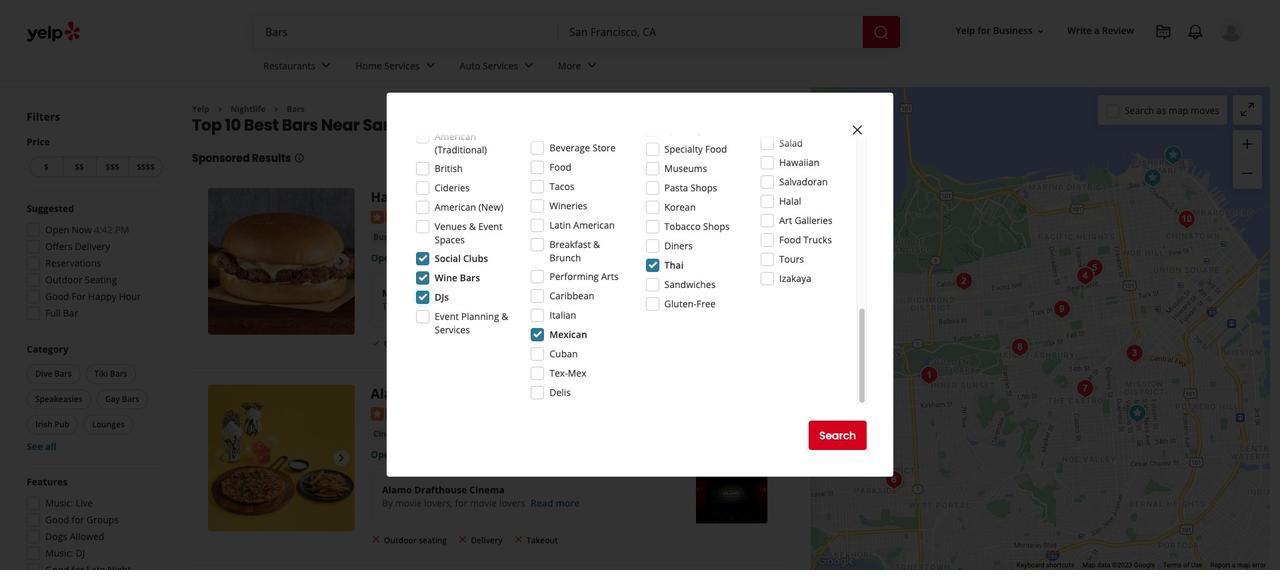 Task type: locate. For each thing, give the bounding box(es) containing it.
drafthouse inside the alamo drafthouse cinema by movie lovers, for movie lovers read more
[[414, 483, 467, 496]]

1 vertical spatial event
[[435, 310, 459, 323]]

1 vertical spatial drafthouse
[[414, 483, 467, 496]]

services left 24 chevron down v2 icon
[[483, 59, 518, 72]]

seating down new
[[419, 338, 447, 349]]

1 vertical spatial hard rock cafe image
[[208, 188, 355, 335]]

1 seating from the top
[[419, 338, 447, 349]]

1 vertical spatial food
[[550, 161, 571, 173]]

1 horizontal spatial event
[[478, 220, 502, 233]]

event planning & services
[[435, 310, 508, 336]]

takeout up 'tex-'
[[527, 338, 558, 349]]

& inside venues & event spaces
[[469, 220, 476, 233]]

1 16 checkmark v2 image from the left
[[371, 338, 381, 348]]

yelp left 16 chevron right v2 image
[[192, 103, 209, 115]]

yelp
[[956, 24, 975, 37], [192, 103, 209, 115]]

sponsored
[[192, 151, 250, 166]]

tobacco shops
[[664, 220, 730, 233]]

0 vertical spatial specialty
[[664, 123, 703, 136]]

alamo drafthouse cinema by movie lovers, for movie lovers read more
[[382, 483, 580, 509]]

alamo up 3.5 star rating "image" at the left bottom of page
[[371, 385, 413, 403]]

0 vertical spatial a
[[1094, 24, 1100, 37]]

for up dogs allowed
[[72, 513, 84, 526]]

1 vertical spatial delivery
[[471, 535, 503, 546]]

business categories element
[[253, 48, 1244, 87]]

1 vertical spatial music:
[[45, 547, 73, 559]]

1 horizontal spatial search
[[1125, 104, 1154, 116]]

2 specialty from the top
[[664, 143, 703, 155]]

map
[[1083, 561, 1096, 569]]

1 vertical spatial cinema
[[373, 428, 404, 439]]

1 specialty from the top
[[664, 123, 703, 136]]

previous image for hard rock cafe
[[213, 254, 229, 270]]

map right as
[[1169, 104, 1188, 116]]

1 vertical spatial for
[[455, 497, 468, 509]]

0 vertical spatial food
[[705, 143, 727, 155]]

3 24 chevron down v2 image from the left
[[584, 58, 600, 74]]

1 horizontal spatial 24 chevron down v2 image
[[422, 58, 438, 74]]

music: down features
[[45, 497, 73, 509]]

rock
[[407, 188, 439, 206]]

2 16 checkmark v2 image from the left
[[513, 338, 524, 348]]

takeout right 16 close v2 image on the bottom left of page
[[527, 535, 558, 546]]

2 horizontal spatial for
[[978, 24, 991, 37]]

drafthouse up 3.5 star rating "image" at the left bottom of page
[[417, 385, 492, 403]]

lovers,
[[424, 497, 453, 509]]

movie left lovers
[[470, 497, 497, 509]]

None search field
[[255, 16, 903, 48]]

1 horizontal spatial &
[[502, 310, 508, 323]]

auto services link
[[449, 48, 547, 87]]

2 outdoor seating from the top
[[384, 535, 447, 546]]

0 horizontal spatial search
[[819, 428, 856, 443]]

16 close v2 image
[[371, 534, 381, 545], [458, 534, 468, 545]]

1 horizontal spatial pm
[[446, 251, 460, 264]]

specialty up specialty food on the top of page
[[664, 123, 703, 136]]

1 vertical spatial american (traditional)
[[415, 231, 505, 243]]

16 checkmark v2 image for takeout
[[513, 338, 524, 348]]

for right the lovers,
[[455, 497, 468, 509]]

pm down spaces
[[446, 251, 460, 264]]

0 vertical spatial pm
[[115, 223, 129, 236]]

0 horizontal spatial for
[[72, 513, 84, 526]]

2 horizontal spatial &
[[593, 238, 600, 251]]

0 vertical spatial open
[[45, 223, 69, 236]]

0 vertical spatial for
[[978, 24, 991, 37]]

schools
[[705, 123, 739, 136]]

3.5 star rating image
[[371, 407, 443, 420]]

seating down the lovers,
[[419, 535, 447, 546]]

2 music: from the top
[[45, 547, 73, 559]]

24 chevron down v2 image inside home services link
[[422, 58, 438, 74]]

1 vertical spatial alamo
[[382, 483, 412, 496]]

0 horizontal spatial event
[[435, 310, 459, 323]]

american down cideries at the top of page
[[435, 201, 476, 213]]

1 music: from the top
[[45, 497, 73, 509]]

cideries
[[435, 181, 470, 194]]

2 seating from the top
[[419, 535, 447, 546]]

american (traditional) inside search dialog
[[435, 130, 487, 156]]

services
[[384, 59, 420, 72], [483, 59, 518, 72], [435, 323, 470, 336]]

1 horizontal spatial hard rock cafe image
[[1160, 142, 1187, 169]]

cinema left delis
[[496, 385, 546, 403]]

of
[[1184, 561, 1190, 569]]

24 chevron down v2 image right restaurants
[[318, 58, 334, 74]]

0 vertical spatial good
[[45, 290, 69, 303]]

0 vertical spatial seating
[[419, 338, 447, 349]]

business
[[993, 24, 1033, 37]]

2 vertical spatial food
[[779, 233, 801, 246]]

pasta shops
[[664, 181, 717, 194]]

map left error
[[1237, 561, 1251, 569]]

for
[[72, 290, 86, 303]]

services right home
[[384, 59, 420, 72]]

1 vertical spatial seating
[[419, 535, 447, 546]]

bars for dive bars
[[54, 368, 72, 379]]

outdoor seating down new
[[384, 338, 447, 349]]

more right lovers
[[556, 497, 580, 509]]

bars for wine bars
[[460, 271, 480, 284]]

mission
[[583, 385, 634, 403]]

0 horizontal spatial map
[[1169, 104, 1188, 116]]

a right the write
[[1094, 24, 1100, 37]]

search
[[1125, 104, 1154, 116], [819, 428, 856, 443]]

(traditional) down 2.8 (1.1k reviews)
[[456, 231, 505, 243]]

16 close v2 image for delivery
[[458, 534, 468, 545]]

food for food
[[550, 161, 571, 173]]

1 horizontal spatial 16 checkmark v2 image
[[513, 338, 524, 348]]

2 horizontal spatial 24 chevron down v2 image
[[584, 58, 600, 74]]

open down burgers 'button'
[[371, 251, 396, 264]]

1 horizontal spatial movie
[[470, 497, 497, 509]]

event down the (new)
[[478, 220, 502, 233]]

outdoor down our
[[384, 338, 417, 349]]

drafthouse up the lovers,
[[414, 483, 467, 496]]

alamo drafthouse cinema new mission link
[[371, 385, 634, 403]]

1 slideshow element from the top
[[208, 188, 355, 335]]

(traditional) up british
[[435, 143, 487, 156]]

1 horizontal spatial food
[[705, 143, 727, 155]]

0 vertical spatial takeout
[[527, 338, 558, 349]]

pm right 4:42
[[115, 223, 129, 236]]

map for error
[[1237, 561, 1251, 569]]

1 vertical spatial a
[[1232, 561, 1236, 569]]

event down djs
[[435, 310, 459, 323]]

bars for tiki bars
[[110, 368, 127, 379]]

search button
[[809, 421, 867, 450]]

good up dogs
[[45, 513, 69, 526]]

wineries
[[550, 199, 587, 212]]

bars
[[287, 103, 305, 115], [282, 114, 318, 136], [550, 231, 568, 243], [460, 271, 480, 284], [54, 368, 72, 379], [110, 368, 127, 379], [122, 393, 139, 405]]

yelp inside yelp for business button
[[956, 24, 975, 37]]

1 vertical spatial good
[[45, 513, 69, 526]]

social
[[435, 252, 461, 265]]

venues
[[435, 220, 467, 233]]

cinema down 3.5 star rating "image" at the left bottom of page
[[373, 428, 404, 439]]

shops for pasta shops
[[691, 181, 717, 194]]

0 vertical spatial yelp
[[956, 24, 975, 37]]

outdoor down the by
[[384, 535, 417, 546]]

outdoor seating down the lovers,
[[384, 535, 447, 546]]

american (traditional) inside button
[[415, 231, 505, 243]]

galleries
[[795, 214, 833, 227]]

1 24 chevron down v2 image from the left
[[318, 58, 334, 74]]

2 horizontal spatial services
[[483, 59, 518, 72]]

0 vertical spatial alamo
[[371, 385, 413, 403]]

1 vertical spatial shops
[[703, 220, 730, 233]]

alamo inside the alamo drafthouse cinema by movie lovers, for movie lovers read more
[[382, 483, 412, 496]]

24 chevron down v2 image left auto
[[422, 58, 438, 74]]

0 horizontal spatial yelp
[[192, 103, 209, 115]]

slideshow element for hard
[[208, 188, 355, 335]]

hard rock cafe image
[[1160, 142, 1187, 169], [208, 188, 355, 335]]

food up tours
[[779, 233, 801, 246]]

0 vertical spatial outdoor
[[45, 273, 82, 286]]

10:00
[[420, 251, 444, 264]]

0 vertical spatial music:
[[45, 497, 73, 509]]

0 vertical spatial next image
[[333, 254, 349, 270]]

0 vertical spatial map
[[1169, 104, 1188, 116]]

planning
[[461, 310, 499, 323]]

good up full at the left bottom
[[45, 290, 69, 303]]

1 previous image from the top
[[213, 254, 229, 270]]

write a review link
[[1062, 19, 1140, 43]]

diners
[[664, 239, 693, 252]]

cinema for by
[[469, 483, 505, 496]]

0 vertical spatial outdoor seating
[[384, 338, 447, 349]]

cinema inside button
[[373, 428, 404, 439]]

outdoor seating for rock
[[384, 338, 447, 349]]

2 good from the top
[[45, 513, 69, 526]]

specialty schools
[[664, 123, 739, 136]]

0 horizontal spatial services
[[384, 59, 420, 72]]

1 horizontal spatial 16 close v2 image
[[458, 534, 468, 545]]

gay bars
[[105, 393, 139, 405]]

1 vertical spatial outdoor seating
[[384, 535, 447, 546]]

tours
[[779, 253, 804, 265]]

by
[[382, 497, 393, 509]]

today!
[[484, 300, 511, 313]]

1 vertical spatial more
[[556, 497, 580, 509]]

hour
[[119, 290, 141, 303]]

bars inside search dialog
[[460, 271, 480, 284]]

1 vertical spatial takeout
[[527, 535, 558, 546]]

1 vertical spatial open
[[371, 251, 396, 264]]

seating
[[85, 273, 117, 286]]

open up offers
[[45, 223, 69, 236]]

search inside search button
[[819, 428, 856, 443]]

magic kicks off here try our new kids menu today! read more
[[382, 287, 566, 313]]

delivery
[[75, 240, 110, 253], [471, 535, 503, 546]]

as
[[1157, 104, 1166, 116]]

alamo up the by
[[382, 483, 412, 496]]

delivery down open now 4:42 pm
[[75, 240, 110, 253]]

bars inside button
[[54, 368, 72, 379]]

24 chevron down v2 image
[[318, 58, 334, 74], [422, 58, 438, 74], [584, 58, 600, 74]]

services down kids
[[435, 323, 470, 336]]

24 chevron down v2 image right more
[[584, 58, 600, 74]]

good for happy hour
[[45, 290, 141, 303]]

yelp left business
[[956, 24, 975, 37]]

shops down museums
[[691, 181, 717, 194]]

yelp for yelp link
[[192, 103, 209, 115]]

slideshow element
[[208, 188, 355, 335], [208, 385, 355, 532]]

1 outdoor seating from the top
[[384, 338, 447, 349]]

food up tacos at the left of the page
[[550, 161, 571, 173]]

0 vertical spatial &
[[469, 220, 476, 233]]

american up british
[[435, 130, 476, 143]]

0 vertical spatial read
[[516, 300, 539, 313]]

more up mexican
[[541, 300, 566, 313]]

open
[[45, 223, 69, 236], [371, 251, 396, 264], [371, 448, 396, 460]]

shops
[[691, 181, 717, 194], [703, 220, 730, 233]]

allowed
[[70, 530, 104, 543]]

seating
[[419, 338, 447, 349], [419, 535, 447, 546]]

specialty for specialty food
[[664, 143, 703, 155]]

group containing features
[[23, 475, 165, 570]]

gluten-
[[664, 297, 697, 310]]

music: down dogs
[[45, 547, 73, 559]]

& inside event planning & services
[[502, 310, 508, 323]]

1 vertical spatial specialty
[[664, 143, 703, 155]]

1 horizontal spatial a
[[1232, 561, 1236, 569]]

1 vertical spatial pm
[[446, 251, 460, 264]]

event
[[478, 220, 502, 233], [435, 310, 459, 323]]

0 horizontal spatial 24 chevron down v2 image
[[318, 58, 334, 74]]

services inside auto services link
[[483, 59, 518, 72]]

error
[[1252, 561, 1266, 569]]

british
[[435, 162, 463, 175]]

2 slideshow element from the top
[[208, 385, 355, 532]]

0 vertical spatial slideshow element
[[208, 188, 355, 335]]

1 vertical spatial map
[[1237, 561, 1251, 569]]

0 vertical spatial cinema
[[496, 385, 546, 403]]

1 16 close v2 image from the left
[[371, 534, 381, 545]]

1 vertical spatial search
[[819, 428, 856, 443]]

outdoor
[[45, 273, 82, 286], [384, 338, 417, 349], [384, 535, 417, 546]]

previous image for alamo drafthouse cinema new mission
[[213, 450, 229, 466]]

$$$
[[106, 161, 119, 173]]

seating for drafthouse
[[419, 535, 447, 546]]

zam zam image
[[1007, 334, 1033, 361]]

a right report at the bottom
[[1232, 561, 1236, 569]]

24 chevron down v2 image inside restaurants link
[[318, 58, 334, 74]]

offers delivery
[[45, 240, 110, 253]]

cinema inside the alamo drafthouse cinema by movie lovers, for movie lovers read more
[[469, 483, 505, 496]]

1 good from the top
[[45, 290, 69, 303]]

american up 10:00
[[415, 231, 454, 243]]

2 24 chevron down v2 image from the left
[[422, 58, 438, 74]]

alamo drafthouse cinema new mission image
[[208, 385, 355, 532], [1124, 400, 1151, 427]]

1 vertical spatial outdoor
[[384, 338, 417, 349]]

cinema link
[[371, 427, 406, 440]]

16 checkmark v2 image
[[371, 338, 381, 348], [513, 338, 524, 348]]

open down cinema button
[[371, 448, 396, 460]]

0 vertical spatial event
[[478, 220, 502, 233]]

previous image
[[213, 254, 229, 270], [213, 450, 229, 466]]

social clubs
[[435, 252, 488, 265]]

cinema up lovers
[[469, 483, 505, 496]]

1 vertical spatial yelp
[[192, 103, 209, 115]]

for inside button
[[978, 24, 991, 37]]

$$$$
[[137, 161, 155, 173]]

0 vertical spatial hard rock cafe image
[[1160, 142, 1187, 169]]

24 chevron down v2 image inside the more link
[[584, 58, 600, 74]]

terms of use link
[[1163, 561, 1203, 569]]

hard rock cafe
[[371, 188, 472, 206]]

delivery left 16 close v2 image on the bottom left of page
[[471, 535, 503, 546]]

0 horizontal spatial pm
[[115, 223, 129, 236]]

1 horizontal spatial delivery
[[471, 535, 503, 546]]

seating for rock
[[419, 338, 447, 349]]

& inside breakfast & brunch
[[593, 238, 600, 251]]

1 horizontal spatial yelp
[[956, 24, 975, 37]]

0 horizontal spatial 16 close v2 image
[[371, 534, 381, 545]]

music: live
[[45, 497, 93, 509]]

2 16 close v2 image from the left
[[458, 534, 468, 545]]

$ button
[[29, 157, 63, 177]]

0 vertical spatial drafthouse
[[417, 385, 492, 403]]

0 vertical spatial shops
[[691, 181, 717, 194]]

outdoor seating
[[384, 338, 447, 349], [384, 535, 447, 546]]

0 vertical spatial more
[[541, 300, 566, 313]]

outdoor down reservations
[[45, 273, 82, 286]]

0 horizontal spatial food
[[550, 161, 571, 173]]

for left business
[[978, 24, 991, 37]]

0 vertical spatial american (traditional)
[[435, 130, 487, 156]]

0 vertical spatial search
[[1125, 104, 1154, 116]]

yelp for yelp for business
[[956, 24, 975, 37]]

home services link
[[345, 48, 449, 87]]

read right "today!"
[[516, 300, 539, 313]]

2 vertical spatial cinema
[[469, 483, 505, 496]]

projects image
[[1156, 24, 1172, 40]]

zoom in image
[[1240, 136, 1256, 152]]

last call bar image
[[1072, 375, 1099, 402]]

food down schools
[[705, 143, 727, 155]]

alamo for alamo drafthouse cinema by movie lovers, for movie lovers read more
[[382, 483, 412, 496]]

write a review
[[1067, 24, 1134, 37]]

drafthouse for alamo drafthouse cinema by movie lovers, for movie lovers read more
[[414, 483, 467, 496]]

1 horizontal spatial map
[[1237, 561, 1251, 569]]

1 vertical spatial previous image
[[213, 450, 229, 466]]

services inside home services link
[[384, 59, 420, 72]]

next image
[[333, 254, 349, 270], [333, 450, 349, 466]]

1 vertical spatial read
[[531, 497, 553, 509]]

2 vertical spatial &
[[502, 310, 508, 323]]

group
[[1233, 130, 1262, 189], [23, 202, 165, 324], [24, 343, 165, 453], [23, 475, 165, 570]]

gay bars button
[[96, 389, 148, 409]]

american inside button
[[415, 231, 454, 243]]

alamo for alamo drafthouse cinema new mission
[[371, 385, 413, 403]]

0 horizontal spatial alamo drafthouse cinema new mission image
[[208, 385, 355, 532]]

1 vertical spatial &
[[593, 238, 600, 251]]

for for groups
[[72, 513, 84, 526]]

1 vertical spatial next image
[[333, 450, 349, 466]]

the social study image
[[1072, 263, 1099, 289]]

read right lovers
[[531, 497, 553, 509]]

0 horizontal spatial a
[[1094, 24, 1100, 37]]

1 next image from the top
[[333, 254, 349, 270]]

notifications image
[[1188, 24, 1204, 40]]

tex-mex
[[550, 367, 586, 379]]

specialty for specialty schools
[[664, 123, 703, 136]]

keyboard
[[1017, 561, 1045, 569]]

(traditional) inside search dialog
[[435, 143, 487, 156]]

next image for hard
[[333, 254, 349, 270]]

0 horizontal spatial 16 checkmark v2 image
[[371, 338, 381, 348]]

pm for open until 10:00 pm
[[446, 251, 460, 264]]

lounges
[[92, 419, 125, 430]]

halal
[[779, 195, 801, 207]]

2 previous image from the top
[[213, 450, 229, 466]]

restaurants link
[[253, 48, 345, 87]]

0 vertical spatial (traditional)
[[435, 143, 487, 156]]

2 vertical spatial for
[[72, 513, 84, 526]]

2 vertical spatial outdoor
[[384, 535, 417, 546]]

0 vertical spatial previous image
[[213, 254, 229, 270]]

specialty up museums
[[664, 143, 703, 155]]

$$ button
[[63, 157, 96, 177]]

more inside magic kicks off here try our new kids menu today! read more
[[541, 300, 566, 313]]

happy
[[88, 290, 116, 303]]

good for good for happy hour
[[45, 290, 69, 303]]

fermentation lab image
[[1081, 255, 1108, 281]]

2 horizontal spatial food
[[779, 233, 801, 246]]

tacos
[[550, 180, 574, 193]]

2 next image from the top
[[333, 450, 349, 466]]

shops for tobacco shops
[[703, 220, 730, 233]]

american inside american (traditional)
[[435, 130, 476, 143]]

movie right the by
[[395, 497, 422, 509]]

specialty
[[664, 123, 703, 136], [664, 143, 703, 155]]

music:
[[45, 497, 73, 509], [45, 547, 73, 559]]

24 chevron down v2 image
[[521, 58, 537, 74]]

alamo drafthouse cinema new mission
[[371, 385, 634, 403]]

shops right tobacco
[[703, 220, 730, 233]]

the sage & drifter image
[[916, 362, 942, 389]]

groups
[[87, 513, 119, 526]]

american (new)
[[435, 201, 504, 213]]

see
[[27, 440, 43, 453]]

2.8 star rating image
[[371, 211, 443, 224]]

0 horizontal spatial movie
[[395, 497, 422, 509]]

map data ©2023 google
[[1083, 561, 1155, 569]]

1 horizontal spatial services
[[435, 323, 470, 336]]



Task type: describe. For each thing, give the bounding box(es) containing it.
write
[[1067, 24, 1092, 37]]

magic
[[382, 287, 409, 299]]

san
[[363, 114, 393, 136]]

& for venues
[[469, 220, 476, 233]]

google image
[[814, 553, 858, 570]]

2 takeout from the top
[[527, 535, 558, 546]]

read inside magic kicks off here try our new kids menu today! read more
[[516, 300, 539, 313]]

djs
[[435, 291, 449, 303]]

a for write
[[1094, 24, 1100, 37]]

keyboard shortcuts
[[1017, 561, 1075, 569]]

outdoor seating for drafthouse
[[384, 535, 447, 546]]

mini bar sf image
[[1049, 296, 1075, 323]]

dogs
[[45, 530, 67, 543]]

slideshow element for alamo
[[208, 385, 355, 532]]

group containing category
[[24, 343, 165, 453]]

read inside the alamo drafthouse cinema by movie lovers, for movie lovers read more
[[531, 497, 553, 509]]

0 horizontal spatial hard rock cafe image
[[208, 188, 355, 335]]

lost and found image
[[880, 467, 907, 493]]

music: dj
[[45, 547, 85, 559]]

report a map error link
[[1211, 561, 1266, 569]]

expand map image
[[1240, 101, 1256, 117]]

auto services
[[460, 59, 518, 72]]

group containing suggested
[[23, 202, 165, 324]]

for inside the alamo drafthouse cinema by movie lovers, for movie lovers read more
[[455, 497, 468, 509]]

16 close v2 image
[[513, 534, 524, 545]]

more
[[558, 59, 581, 72]]

16 chevron down v2 image
[[1035, 26, 1046, 36]]

services for home services
[[384, 59, 420, 72]]

10
[[225, 114, 241, 136]]

beverage store
[[550, 141, 616, 154]]

scarlet lounge image
[[950, 268, 977, 295]]

user actions element
[[945, 17, 1262, 99]]

(new)
[[479, 201, 504, 213]]

24 chevron down v2 image for restaurants
[[318, 58, 334, 74]]

map region
[[747, 0, 1280, 570]]

until
[[398, 251, 418, 264]]

review
[[1102, 24, 1134, 37]]

bars for cocktail bars
[[550, 231, 568, 243]]

new
[[549, 385, 580, 403]]

1 movie from the left
[[395, 497, 422, 509]]

dogs allowed
[[45, 530, 104, 543]]

offers
[[45, 240, 72, 253]]

$$$ button
[[96, 157, 129, 177]]

services inside event planning & services
[[435, 323, 470, 336]]

here
[[454, 287, 476, 299]]

0 horizontal spatial delivery
[[75, 240, 110, 253]]

american up breakfast
[[573, 219, 615, 231]]

16 close v2 image for outdoor seating
[[371, 534, 381, 545]]

close image
[[849, 122, 865, 138]]

map for moves
[[1169, 104, 1188, 116]]

$
[[44, 161, 49, 173]]

music: for music: dj
[[45, 547, 73, 559]]

salvadoran
[[779, 175, 828, 188]]

2.8
[[448, 210, 461, 222]]

price
[[27, 135, 50, 148]]

good for good for groups
[[45, 513, 69, 526]]

our
[[398, 300, 413, 313]]

cafe
[[443, 188, 472, 206]]

pm for open now 4:42 pm
[[115, 223, 129, 236]]

2 movie from the left
[[470, 497, 497, 509]]

mex
[[568, 367, 586, 379]]

24 chevron down v2 image for more
[[584, 58, 600, 74]]

next image for alamo
[[333, 450, 349, 466]]

new
[[416, 300, 434, 313]]

breakfast
[[550, 238, 591, 251]]

data
[[1097, 561, 1111, 569]]

music: for music: live
[[45, 497, 73, 509]]

venues & event spaces
[[435, 220, 502, 246]]

hard rock cafe link
[[371, 188, 472, 206]]

google
[[1134, 561, 1155, 569]]

live
[[76, 497, 93, 509]]

cocktail bars
[[516, 231, 568, 243]]

pasta
[[664, 181, 688, 194]]

full bar
[[45, 307, 78, 319]]

tex-
[[550, 367, 568, 379]]

irish
[[35, 419, 52, 430]]

wine bars
[[435, 271, 480, 284]]

top 10 best bars near san francisco, california
[[192, 114, 561, 136]]

more inside the alamo drafthouse cinema by movie lovers, for movie lovers read more
[[556, 497, 580, 509]]

outdoor for hard
[[384, 338, 417, 349]]

for for business
[[978, 24, 991, 37]]

search for search
[[819, 428, 856, 443]]

pub
[[55, 419, 70, 430]]

cocktail bars button
[[513, 231, 571, 244]]

drafthouse for alamo drafthouse cinema new mission
[[417, 385, 492, 403]]

auto
[[460, 59, 480, 72]]

results
[[252, 151, 291, 166]]

search for search as map moves
[[1125, 104, 1154, 116]]

restaurants
[[263, 59, 316, 72]]

irish pub
[[35, 419, 70, 430]]

open for now
[[45, 223, 69, 236]]

sandwiches
[[664, 278, 716, 291]]

trucks
[[804, 233, 832, 246]]

lion's den bar and lounge image
[[1173, 206, 1200, 233]]

mexican
[[550, 328, 587, 341]]

cinema for new
[[496, 385, 546, 403]]

keyboard shortcuts button
[[1017, 561, 1075, 570]]

terms of use
[[1163, 561, 1203, 569]]

1 takeout from the top
[[527, 338, 558, 349]]

performing
[[550, 270, 599, 283]]

gay
[[105, 393, 120, 405]]

dive
[[35, 368, 52, 379]]

kennedy's indian curry house & irish pub image
[[1139, 165, 1166, 191]]

cinema button
[[371, 427, 406, 440]]

16 info v2 image
[[294, 153, 304, 164]]

16 checkmark v2 image for outdoor seating
[[371, 338, 381, 348]]

services for auto services
[[483, 59, 518, 72]]

see all button
[[27, 440, 57, 453]]

art
[[779, 214, 792, 227]]

wharf
[[631, 231, 657, 244]]

art galleries
[[779, 214, 833, 227]]

irish pub button
[[27, 415, 78, 435]]

a for report
[[1232, 561, 1236, 569]]

beverage
[[550, 141, 590, 154]]

outdoor for alamo
[[384, 535, 417, 546]]

price group
[[27, 135, 165, 180]]

1 horizontal spatial alamo drafthouse cinema new mission image
[[1124, 400, 1151, 427]]

kids
[[436, 300, 454, 313]]

italian
[[550, 309, 576, 321]]

hawaiian
[[779, 156, 819, 169]]

open for until
[[371, 251, 396, 264]]

latin
[[550, 219, 571, 231]]

16 chevron right v2 image
[[271, 104, 282, 115]]

tiki bars
[[94, 368, 127, 379]]

4:42
[[94, 223, 113, 236]]

& for breakfast
[[593, 238, 600, 251]]

latin american
[[550, 219, 615, 231]]

home services
[[356, 59, 420, 72]]

fisherman's wharf
[[576, 231, 657, 244]]

moves
[[1191, 104, 1220, 116]]

2 vertical spatial open
[[371, 448, 396, 460]]

all
[[45, 440, 57, 453]]

report
[[1211, 561, 1230, 569]]

search dialog
[[0, 0, 1280, 570]]

zoom out image
[[1240, 165, 1256, 182]]

search as map moves
[[1125, 104, 1220, 116]]

search image
[[873, 24, 889, 40]]

$$$$ button
[[129, 157, 163, 177]]

©2023
[[1112, 561, 1132, 569]]

event inside event planning & services
[[435, 310, 459, 323]]

gluten-free
[[664, 297, 716, 310]]

dahlia lounge image
[[1121, 340, 1148, 367]]

(traditional) inside button
[[456, 231, 505, 243]]

cocktail
[[516, 231, 548, 243]]

16 chevron right v2 image
[[215, 104, 225, 115]]

bars for gay bars
[[122, 393, 139, 405]]

event inside venues & event spaces
[[478, 220, 502, 233]]

off
[[439, 287, 452, 299]]

open now 4:42 pm
[[45, 223, 129, 236]]

shortcuts
[[1046, 561, 1075, 569]]

food for food trucks
[[779, 233, 801, 246]]

24 chevron down v2 image for home services
[[422, 58, 438, 74]]



Task type: vqa. For each thing, say whether or not it's contained in the screenshot.
wine,
no



